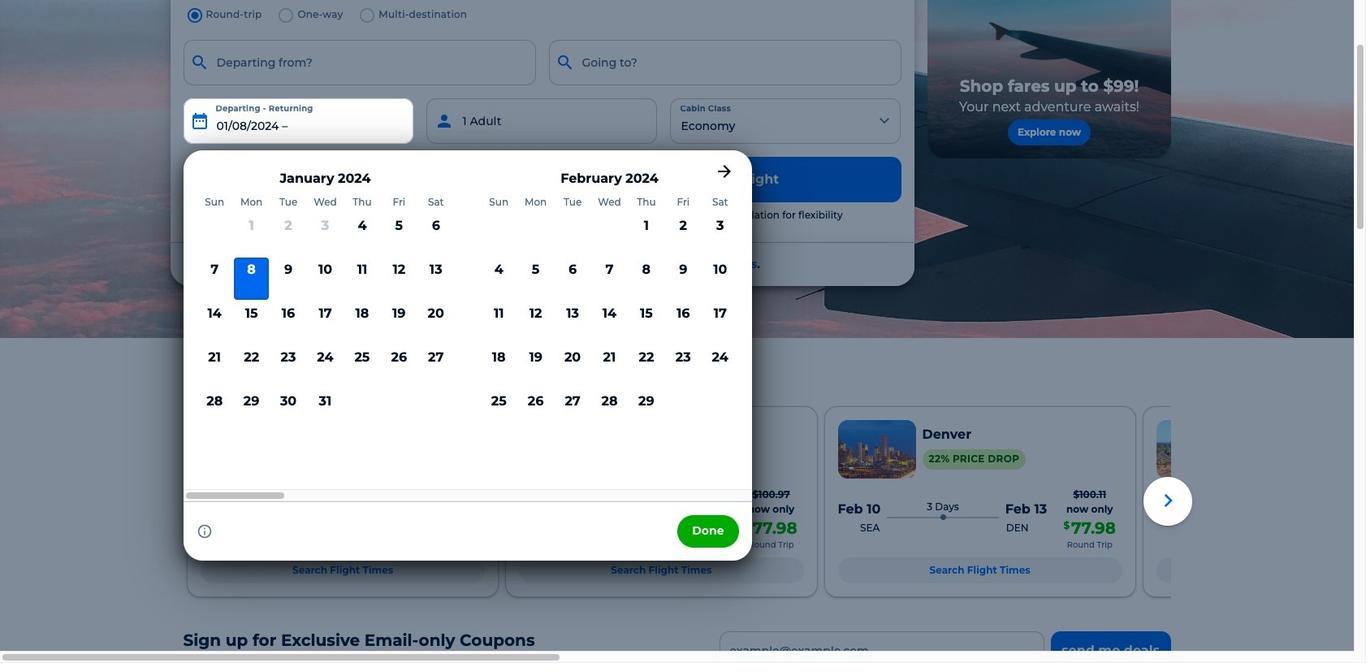 Task type: locate. For each thing, give the bounding box(es) containing it.
traveler selection text field
[[427, 98, 658, 144]]

1 horizontal spatial none field
[[549, 40, 902, 85]]

denver image image
[[838, 420, 916, 478]]

None field
[[183, 40, 536, 85], [549, 40, 902, 85]]

flight-search-form element
[[177, 4, 1367, 561]]

Departing – Returning Date Picker field
[[183, 98, 414, 144]]

2 none field from the left
[[549, 40, 902, 85]]

advertisement region
[[928, 0, 1171, 158]]

0 horizontal spatial none field
[[183, 40, 536, 85]]

1 none field from the left
[[183, 40, 536, 85]]



Task type: describe. For each thing, give the bounding box(es) containing it.
Departing from? field
[[183, 40, 536, 85]]

Promotion email input field
[[720, 631, 1045, 663]]

next image
[[1156, 487, 1182, 513]]

none field going to?
[[549, 40, 902, 85]]

show march 2024 image
[[715, 162, 734, 181]]

Going to? field
[[549, 40, 902, 85]]

none field departing from?
[[183, 40, 536, 85]]



Task type: vqa. For each thing, say whether or not it's contained in the screenshot.
OF
no



